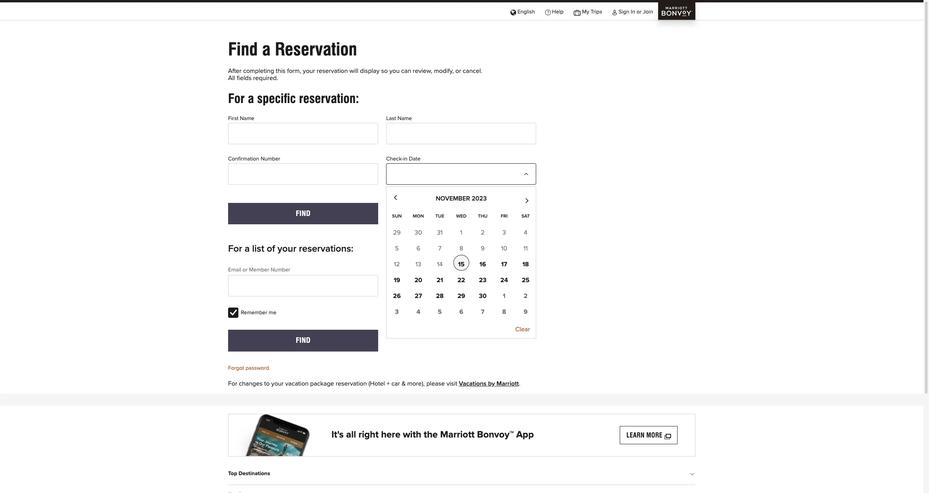 Task type: locate. For each thing, give the bounding box(es) containing it.
thu
[[478, 214, 488, 219]]

1
[[461, 229, 463, 236], [503, 293, 506, 299]]

so
[[382, 68, 388, 74]]

16
[[480, 261, 486, 267]]

6 inside cell
[[460, 309, 464, 315]]

30 up mon, nov 6, 2023 cell
[[415, 229, 422, 236]]

find for first find button from the bottom of the page
[[296, 336, 311, 345]]

or inside after completing this form, your reservation will display so you can review, modify, or cancel. all fields required.
[[456, 68, 462, 74]]

27
[[415, 293, 422, 299]]

your for of
[[278, 244, 297, 254]]

0 horizontal spatial 29
[[394, 229, 401, 236]]

name right last
[[398, 116, 412, 121]]

Last Name text field
[[387, 123, 537, 144]]

0 vertical spatial 29
[[394, 229, 401, 236]]

1 name from the left
[[240, 116, 255, 121]]

password
[[246, 365, 269, 371]]

15
[[459, 261, 465, 267]]

0 vertical spatial reservation
[[317, 68, 348, 74]]

2 vertical spatial for
[[228, 380, 238, 387]]

a up completing
[[262, 39, 271, 59]]

2 down the right icon
[[524, 293, 528, 299]]

tue
[[436, 214, 445, 219]]

fri, nov 24, 2023 cell
[[497, 271, 513, 286]]

right
[[359, 430, 379, 440]]

1 horizontal spatial 4
[[524, 229, 528, 236]]

0 horizontal spatial 1
[[461, 229, 463, 236]]

fri, nov 17, 2023 cell
[[497, 255, 513, 271]]

8 up wed, nov 15, 2023 cell on the bottom of page
[[460, 245, 464, 252]]

0 vertical spatial number
[[261, 156, 281, 162]]

1 horizontal spatial 3
[[503, 229, 506, 236]]

thu, nov 9, 2023 cell
[[481, 245, 485, 252]]

1 vertical spatial 1
[[503, 293, 506, 299]]

1 horizontal spatial or
[[456, 68, 462, 74]]

a
[[262, 39, 271, 59], [248, 91, 254, 106], [245, 244, 250, 254]]

1 vertical spatial 29
[[458, 293, 466, 299]]

29 up wed, dec 6, 2023 cell
[[458, 293, 466, 299]]

0 vertical spatial 9
[[481, 245, 485, 252]]

1 vertical spatial 30
[[479, 293, 487, 299]]

reservation left will
[[317, 68, 348, 74]]

0 vertical spatial for
[[228, 91, 245, 106]]

2 vertical spatial or
[[243, 267, 248, 273]]

7
[[439, 245, 442, 252], [481, 309, 485, 315]]

find
[[228, 39, 258, 59], [296, 209, 311, 217], [296, 336, 311, 345]]

1 vertical spatial reservation
[[336, 380, 367, 387]]

1 vertical spatial 9
[[524, 309, 528, 315]]

for down the forgot
[[228, 380, 238, 387]]

1 vertical spatial 8
[[503, 309, 507, 315]]

suitcase image
[[574, 9, 581, 15]]

21
[[437, 277, 443, 283]]

remember
[[241, 310, 268, 316]]

7 for the tue, nov 7, 2023 cell
[[439, 245, 442, 252]]

0 horizontal spatial 7
[[439, 245, 442, 252]]

help
[[553, 9, 564, 15]]

a for specific
[[248, 91, 254, 106]]

4 inside mon, dec 4, 2023 "cell"
[[417, 309, 421, 315]]

1 horizontal spatial 7
[[481, 309, 485, 315]]

0 vertical spatial 8
[[460, 245, 464, 252]]

0 vertical spatial a
[[262, 39, 271, 59]]

3 inside cell
[[395, 309, 399, 315]]

0 horizontal spatial 8
[[460, 245, 464, 252]]

6 up mon, nov 13, 2023 cell
[[417, 245, 421, 252]]

1 vertical spatial 2
[[524, 293, 528, 299]]

in
[[404, 156, 408, 162]]

1 vertical spatial a
[[248, 91, 254, 106]]

1 vertical spatial 4
[[417, 309, 421, 315]]

0 vertical spatial 30
[[415, 229, 422, 236]]

your right to
[[272, 380, 284, 387]]

destinations
[[239, 471, 270, 477]]

mon, dec 4, 2023 cell
[[411, 302, 427, 318]]

2 find button from the top
[[228, 330, 379, 352]]

5 down 28
[[438, 309, 442, 315]]

3 for sun, dec 3, 2023 cell
[[395, 309, 399, 315]]

for up email
[[228, 244, 242, 254]]

wed, nov 29, 2023 cell
[[454, 286, 470, 302]]

2 for sat, dec 2, 2023 cell on the right bottom of page
[[524, 293, 528, 299]]

vacations
[[459, 380, 487, 387]]

tue, nov 28, 2023 cell
[[432, 286, 448, 302]]

0 vertical spatial find button
[[228, 203, 379, 224]]

learn
[[627, 432, 645, 439]]

or right email
[[243, 267, 248, 273]]

8
[[460, 245, 464, 252], [503, 309, 507, 315]]

reservation
[[275, 39, 357, 59]]

1 inside cell
[[503, 293, 506, 299]]

mon, oct 30, 2023 cell
[[415, 229, 422, 236]]

1 for from the top
[[228, 91, 245, 106]]

more
[[647, 432, 663, 439]]

0 vertical spatial 2
[[481, 229, 485, 236]]

all
[[346, 430, 356, 440]]

sign in or join link
[[608, 2, 659, 20]]

1 horizontal spatial 6
[[460, 309, 464, 315]]

30
[[415, 229, 422, 236], [479, 293, 487, 299]]

1 horizontal spatial name
[[398, 116, 412, 121]]

0 horizontal spatial 4
[[417, 309, 421, 315]]

1 vertical spatial for
[[228, 244, 242, 254]]

29 inside cell
[[458, 293, 466, 299]]

last name
[[387, 116, 412, 121]]

1 horizontal spatial 30
[[479, 293, 487, 299]]

my trips
[[583, 9, 603, 15]]

will
[[350, 68, 359, 74]]

9 for thu, nov 9, 2023 cell
[[481, 245, 485, 252]]

1 for the wed, nov 1, 2023 cell
[[461, 229, 463, 236]]

a down fields
[[248, 91, 254, 106]]

0 vertical spatial 6
[[417, 245, 421, 252]]

list
[[252, 244, 265, 254]]

First Name text field
[[228, 123, 379, 144]]

1 vertical spatial 5
[[438, 309, 442, 315]]

your right form,
[[303, 68, 315, 74]]

30 for thu, nov 30, 2023 cell
[[479, 293, 487, 299]]

join
[[644, 9, 654, 15]]

opens in a new browser window. image
[[665, 432, 672, 439]]

right image
[[523, 282, 529, 288]]

more),
[[408, 380, 425, 387]]

or left cancel.
[[456, 68, 462, 74]]

1 horizontal spatial 2
[[524, 293, 528, 299]]

review,
[[413, 68, 433, 74]]

20
[[415, 277, 423, 283]]

number right member
[[271, 267, 291, 273]]

package
[[310, 380, 334, 387]]

9 inside "cell"
[[524, 309, 528, 315]]

sign in or join
[[619, 9, 654, 15]]

0 horizontal spatial or
[[243, 267, 248, 273]]

sat, dec 9, 2023 cell
[[518, 302, 534, 318]]

1 horizontal spatial 5
[[438, 309, 442, 315]]

1 up the fri, dec 8, 2023 cell
[[503, 293, 506, 299]]

sat, nov 11, 2023 cell
[[524, 245, 528, 252]]

8 inside cell
[[503, 309, 507, 315]]

0 horizontal spatial 5
[[395, 245, 399, 252]]

25
[[522, 277, 530, 283]]

find button
[[228, 203, 379, 224], [228, 330, 379, 352]]

1 horizontal spatial 29
[[458, 293, 466, 299]]

1 horizontal spatial 8
[[503, 309, 507, 315]]

november 2023
[[436, 196, 487, 202]]

or inside sign in or join link
[[637, 9, 642, 15]]

9 up thu, nov 16, 2023 cell
[[481, 245, 485, 252]]

with
[[403, 430, 422, 440]]

top destinations link
[[228, 465, 696, 483]]

9
[[481, 245, 485, 252], [524, 309, 528, 315]]

1 vertical spatial find
[[296, 209, 311, 217]]

email or member number
[[228, 267, 291, 273]]

fri, dec 8, 2023 cell
[[497, 302, 513, 318]]

the
[[424, 430, 438, 440]]

marriott right by
[[497, 380, 519, 387]]

2 vertical spatial find
[[296, 336, 311, 345]]

2 up thu, nov 9, 2023 cell
[[481, 229, 485, 236]]

your inside after completing this form, your reservation will display so you can review, modify, or cancel. all fields required.
[[303, 68, 315, 74]]

tue, nov 21, 2023 cell
[[432, 271, 448, 286]]

1 up the wed, nov 8, 2023 cell
[[461, 229, 463, 236]]

reservation left "(hotel"
[[336, 380, 367, 387]]

1 vertical spatial marriott
[[441, 430, 475, 440]]

sun, nov 12, 2023 cell
[[394, 261, 400, 267]]

0 vertical spatial find
[[228, 39, 258, 59]]

30 up thu, dec 7, 2023 cell
[[479, 293, 487, 299]]

4 down 27
[[417, 309, 421, 315]]

0 vertical spatial 7
[[439, 245, 442, 252]]

0 vertical spatial or
[[637, 9, 642, 15]]

1 vertical spatial or
[[456, 68, 462, 74]]

a left "list"
[[245, 244, 250, 254]]

3 up the 10
[[503, 229, 506, 236]]

to
[[264, 380, 270, 387]]

1 vertical spatial your
[[278, 244, 297, 254]]

check-
[[387, 156, 404, 162]]

1 horizontal spatial 1
[[503, 293, 506, 299]]

5
[[395, 245, 399, 252], [438, 309, 442, 315]]

3 down 26
[[395, 309, 399, 315]]

thu, nov 23, 2023 cell
[[475, 271, 491, 286]]

0 vertical spatial marriott
[[497, 380, 519, 387]]

5 inside cell
[[438, 309, 442, 315]]

1 vertical spatial 3
[[395, 309, 399, 315]]

0 vertical spatial 1
[[461, 229, 463, 236]]

marriott right 'the'
[[441, 430, 475, 440]]

grid
[[387, 208, 537, 318]]

0 vertical spatial your
[[303, 68, 315, 74]]

0 horizontal spatial 3
[[395, 309, 399, 315]]

wed
[[457, 214, 467, 219]]

9 down sat, dec 2, 2023 cell on the right bottom of page
[[524, 309, 528, 315]]

of
[[267, 244, 275, 254]]

2 name from the left
[[398, 116, 412, 121]]

1 for fri, dec 1, 2023 cell
[[503, 293, 506, 299]]

2 inside sat, dec 2, 2023 cell
[[524, 293, 528, 299]]

in
[[631, 9, 636, 15]]

4 up sat, nov 11, 2023 cell
[[524, 229, 528, 236]]

26
[[393, 293, 401, 299]]

thu, dec 7, 2023 cell
[[475, 302, 491, 318]]

vacations by marriott link
[[459, 380, 519, 387]]

0 horizontal spatial marriott
[[441, 430, 475, 440]]

cancel.
[[463, 68, 483, 74]]

29 up sun, nov 5, 2023 cell
[[394, 229, 401, 236]]

clear button
[[511, 323, 537, 344]]

1 vertical spatial 6
[[460, 309, 464, 315]]

6 for mon, nov 6, 2023 cell
[[417, 245, 421, 252]]

name
[[240, 116, 255, 121], [398, 116, 412, 121]]

tue, oct 31, 2023 cell
[[437, 229, 443, 236]]

fri
[[501, 214, 508, 219]]

30 for mon, oct 30, 2023 cell
[[415, 229, 422, 236]]

sun, nov 5, 2023 cell
[[395, 245, 399, 252]]

0 horizontal spatial 6
[[417, 245, 421, 252]]

your right "of"
[[278, 244, 297, 254]]

sun, dec 3, 2023 cell
[[389, 302, 405, 318]]

number right confirmation
[[261, 156, 281, 162]]

find for find a reservation
[[228, 39, 258, 59]]

5 down sun, oct 29, 2023 cell
[[395, 245, 399, 252]]

wed, nov 1, 2023 cell
[[461, 229, 463, 236]]

forgot password
[[228, 365, 269, 371]]

you
[[390, 68, 400, 74]]

sat, nov 25, 2023 cell
[[518, 271, 534, 286]]

0 horizontal spatial 30
[[415, 229, 422, 236]]

visit
[[447, 380, 458, 387]]

number
[[261, 156, 281, 162], [271, 267, 291, 273]]

7 down thu, nov 30, 2023 cell
[[481, 309, 485, 315]]

for
[[228, 91, 245, 106], [228, 244, 242, 254], [228, 380, 238, 387]]

2 horizontal spatial or
[[637, 9, 642, 15]]

4 for mon, dec 4, 2023 "cell"
[[417, 309, 421, 315]]

6 down wed, nov 29, 2023 cell
[[460, 309, 464, 315]]

7 inside cell
[[481, 309, 485, 315]]

arrow down image
[[692, 472, 696, 478]]

reservation inside after completing this form, your reservation will display so you can review, modify, or cancel. all fields required.
[[317, 68, 348, 74]]

3
[[503, 229, 506, 236], [395, 309, 399, 315]]

0 horizontal spatial 2
[[481, 229, 485, 236]]

for up first
[[228, 91, 245, 106]]

top destinations
[[228, 471, 270, 477]]

1 vertical spatial find button
[[228, 330, 379, 352]]

tue, dec 5, 2023 cell
[[432, 302, 448, 318]]

2 vertical spatial a
[[245, 244, 250, 254]]

11
[[524, 245, 528, 252]]

0 vertical spatial 5
[[395, 245, 399, 252]]

8 down fri, dec 1, 2023 cell
[[503, 309, 507, 315]]

30 inside cell
[[479, 293, 487, 299]]

reservation
[[317, 68, 348, 74], [336, 380, 367, 387]]

1 find button from the top
[[228, 203, 379, 224]]

marriott
[[497, 380, 519, 387], [441, 430, 475, 440]]

0 vertical spatial 3
[[503, 229, 506, 236]]

0 vertical spatial 4
[[524, 229, 528, 236]]

or right "in"
[[637, 9, 642, 15]]

2 for from the top
[[228, 244, 242, 254]]

fri, dec 1, 2023 cell
[[497, 286, 513, 302]]

0 horizontal spatial 9
[[481, 245, 485, 252]]

Check-in Date text field
[[387, 163, 537, 185]]

my
[[583, 9, 590, 15]]

1 vertical spatial 7
[[481, 309, 485, 315]]

mon, nov 27, 2023 cell
[[411, 286, 427, 302]]

14
[[437, 261, 443, 267]]

please
[[427, 380, 445, 387]]

name right first
[[240, 116, 255, 121]]

find for 1st find button from the top of the page
[[296, 209, 311, 217]]

7 down 31
[[439, 245, 442, 252]]

for changes to your vacation package reservation (hotel + car & more), please visit vacations by marriott .
[[228, 380, 521, 387]]

4 for sat, nov 4, 2023 cell
[[524, 229, 528, 236]]

wed, nov 8, 2023 cell
[[460, 245, 464, 252]]

2 vertical spatial your
[[272, 380, 284, 387]]

0 horizontal spatial name
[[240, 116, 255, 121]]

1 horizontal spatial 9
[[524, 309, 528, 315]]

or
[[637, 9, 642, 15], [456, 68, 462, 74], [243, 267, 248, 273]]



Task type: vqa. For each thing, say whether or not it's contained in the screenshot.


Task type: describe. For each thing, give the bounding box(es) containing it.
9 for sat, dec 9, 2023 "cell"
[[524, 309, 528, 315]]

24
[[501, 277, 508, 283]]

vacation
[[286, 380, 309, 387]]

mon, nov 20, 2023 cell
[[411, 271, 427, 286]]

it's
[[332, 430, 344, 440]]

completing
[[243, 68, 274, 74]]

3 for from the top
[[228, 380, 238, 387]]

wed, nov 22, 2023 cell
[[454, 271, 470, 286]]

29 for sun, oct 29, 2023 cell
[[394, 229, 401, 236]]

1 vertical spatial number
[[271, 267, 291, 273]]

6 for wed, dec 6, 2023 cell
[[460, 309, 464, 315]]

confirmation number
[[228, 156, 281, 162]]

here
[[381, 430, 401, 440]]

17
[[502, 261, 508, 267]]

(hotel
[[369, 380, 385, 387]]

31
[[437, 229, 443, 236]]

me
[[269, 310, 277, 316]]

tue, nov 14, 2023 cell
[[437, 261, 443, 267]]

trips
[[591, 9, 603, 15]]

learn more link
[[620, 426, 678, 444]]

fri, nov 3, 2023 cell
[[503, 229, 506, 236]]

wed, nov 15, 2023 cell
[[454, 255, 470, 271]]

reservation:
[[299, 91, 359, 106]]

english
[[518, 9, 536, 15]]

thu, nov 2, 2023 cell
[[481, 229, 485, 236]]

can
[[402, 68, 412, 74]]

19
[[394, 277, 401, 283]]

your for form,
[[303, 68, 315, 74]]

fri, nov 10, 2023 cell
[[502, 245, 508, 252]]

arrow up image
[[524, 171, 531, 178]]

Confirmation Number text field
[[228, 163, 379, 185]]

8 for the fri, dec 8, 2023 cell
[[503, 309, 507, 315]]

it's all right here with the marriott bonvoy™ app
[[332, 430, 534, 440]]

8 for the wed, nov 8, 2023 cell
[[460, 245, 464, 252]]

29 for wed, nov 29, 2023 cell
[[458, 293, 466, 299]]

modify,
[[434, 68, 454, 74]]

password
[[387, 267, 410, 273]]

changes
[[239, 380, 263, 387]]

sun, oct 29, 2023 cell
[[394, 229, 401, 236]]

first name
[[228, 116, 255, 121]]

thu, nov 16, 2023 cell
[[475, 255, 491, 271]]

after completing this form, your reservation will display so you can review, modify, or cancel. all fields required.
[[228, 68, 483, 81]]

name for first name
[[240, 116, 255, 121]]

sun
[[392, 214, 402, 219]]

remember me
[[241, 310, 277, 316]]

for for for a list of your reservations:
[[228, 244, 242, 254]]

display
[[360, 68, 380, 74]]

for a list of your reservations:
[[228, 244, 354, 254]]

7 for thu, dec 7, 2023 cell
[[481, 309, 485, 315]]

first
[[228, 116, 239, 121]]

help image
[[546, 9, 551, 15]]

english link
[[506, 2, 541, 20]]

last
[[387, 116, 396, 121]]

18
[[523, 261, 529, 267]]

3 for fri, nov 3, 2023 cell
[[503, 229, 506, 236]]

specific
[[257, 91, 296, 106]]

reservations:
[[299, 244, 354, 254]]

forgot password link
[[228, 365, 269, 371]]

fields
[[237, 75, 252, 81]]

bonvoy™
[[477, 430, 514, 440]]

sat, dec 2, 2023 cell
[[518, 286, 534, 302]]

Password password field
[[387, 275, 537, 297]]

this
[[276, 68, 286, 74]]

23
[[479, 277, 487, 283]]

confirmation
[[228, 156, 259, 162]]

2 for thu, nov 2, 2023 cell
[[481, 229, 485, 236]]

thu, nov 30, 2023 cell
[[475, 286, 491, 302]]

5 for sun, nov 5, 2023 cell
[[395, 245, 399, 252]]

sun, nov 26, 2023 cell
[[389, 286, 405, 302]]

mon
[[413, 214, 424, 219]]

account image
[[613, 9, 618, 15]]

tue, nov 7, 2023 cell
[[439, 245, 442, 252]]

for a specific reservation:
[[228, 91, 359, 106]]

sat
[[522, 214, 530, 219]]

mon, nov 13, 2023 cell
[[416, 261, 422, 267]]

clear
[[516, 326, 531, 333]]

name for last name
[[398, 116, 412, 121]]

sat, nov 4, 2023 cell
[[524, 229, 528, 236]]

all
[[228, 75, 235, 81]]

sign
[[619, 9, 630, 15]]

form,
[[287, 68, 301, 74]]

wed, dec 6, 2023 cell
[[454, 302, 470, 318]]

a for reservation
[[262, 39, 271, 59]]

12
[[394, 261, 400, 267]]

.
[[519, 380, 521, 387]]

sun, nov 19, 2023 cell
[[389, 271, 405, 286]]

top
[[228, 471, 237, 477]]

required.
[[253, 75, 278, 81]]

5 for the tue, dec 5, 2023 cell
[[438, 309, 442, 315]]

a for list
[[245, 244, 250, 254]]

car
[[392, 380, 400, 387]]

app
[[517, 430, 534, 440]]

sat, nov 18, 2023 cell
[[518, 255, 534, 271]]

for for for a specific reservation:
[[228, 91, 245, 106]]

after
[[228, 68, 242, 74]]

10
[[502, 245, 508, 252]]

28
[[436, 293, 444, 299]]

1 horizontal spatial marriott
[[497, 380, 519, 387]]

mon, nov 6, 2023 cell
[[417, 245, 421, 252]]

find a reservation
[[228, 39, 357, 59]]

marriott bonvoy™ app image
[[229, 414, 324, 456]]

grid containing 29
[[387, 208, 537, 318]]

check-in date
[[387, 156, 421, 162]]

email
[[228, 267, 241, 273]]

forgot
[[228, 365, 244, 371]]

my trips link
[[569, 2, 608, 20]]

2023
[[472, 196, 487, 202]]

help link
[[541, 2, 569, 20]]

Email or Member Number text field
[[228, 275, 379, 297]]

globe image
[[511, 9, 517, 15]]



